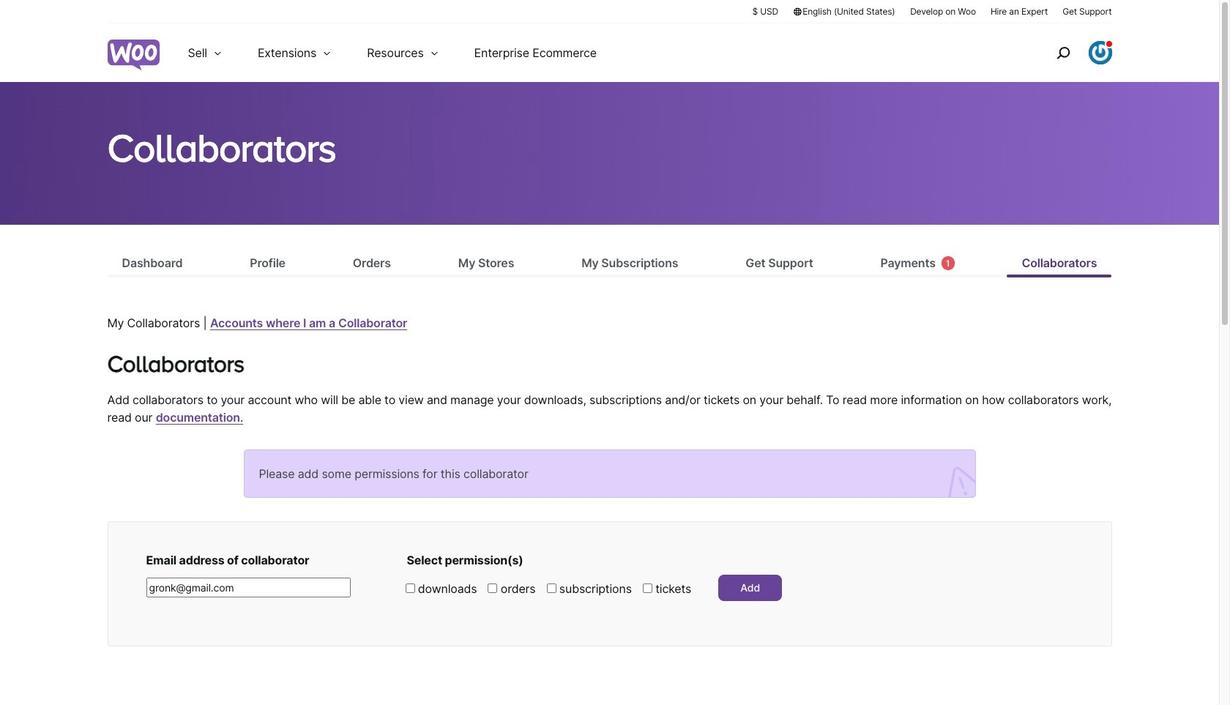 Task type: vqa. For each thing, say whether or not it's contained in the screenshot.
the developer in We want you to have the best possible experience of building with Woo. Take a look at our curated list of developer resources and guides designed to help you make the most out of our platform.
no



Task type: describe. For each thing, give the bounding box(es) containing it.
search image
[[1051, 41, 1075, 64]]

service navigation menu element
[[1025, 29, 1112, 77]]



Task type: locate. For each thing, give the bounding box(es) containing it.
open account menu image
[[1088, 41, 1112, 64]]

None checkbox
[[547, 584, 556, 593]]

None checkbox
[[405, 584, 415, 593], [488, 584, 498, 593], [643, 584, 652, 593], [405, 584, 415, 593], [488, 584, 498, 593], [643, 584, 652, 593]]



